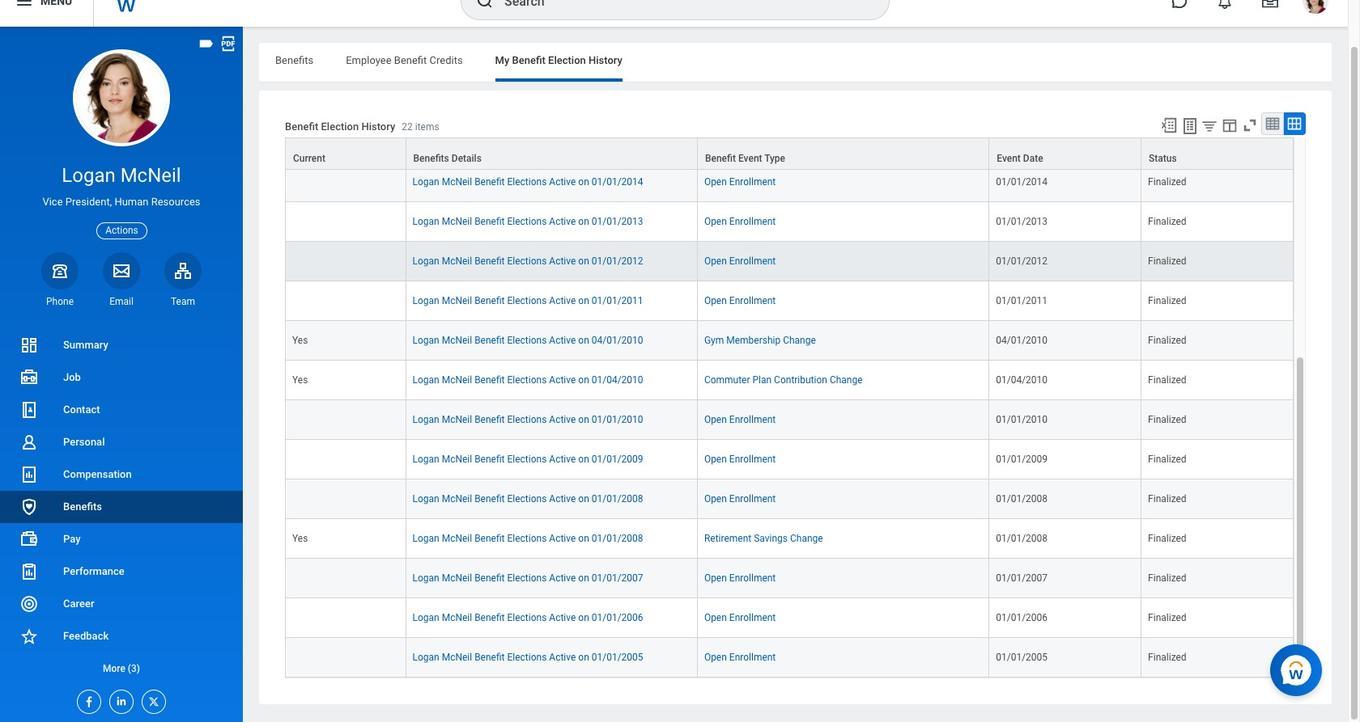 Task type: locate. For each thing, give the bounding box(es) containing it.
row containing logan mcneil benefit elections active on 01/01/2010
[[285, 401, 1294, 440]]

on for logan mcneil benefit elections active on 01/01/2012 link
[[578, 256, 589, 267]]

elections up logan mcneil benefit elections active on 01/04/2010 link
[[507, 335, 547, 347]]

8 finalized from the top
[[1148, 415, 1187, 426]]

on for logan mcneil benefit elections active on 01/01/2015 link
[[578, 137, 589, 148]]

mcneil
[[442, 137, 472, 148], [120, 164, 181, 187], [442, 177, 472, 188], [442, 216, 472, 228], [442, 256, 472, 267], [442, 296, 472, 307], [442, 335, 472, 347], [442, 375, 472, 386], [442, 415, 472, 426], [442, 454, 472, 466], [442, 494, 472, 505], [442, 534, 472, 545], [442, 573, 472, 585], [442, 613, 472, 624], [442, 653, 472, 664]]

active inside logan mcneil benefit elections active on 01/01/2013 link
[[549, 216, 576, 228]]

finalized for row containing logan mcneil benefit elections active on 01/01/2009
[[1148, 454, 1187, 466]]

finalized for row containing logan mcneil benefit elections active on 01/01/2013
[[1148, 216, 1187, 228]]

enrollment for logan mcneil benefit elections active on 01/01/2010
[[729, 415, 776, 426]]

7 finalized from the top
[[1148, 375, 1187, 386]]

01/01/2015
[[592, 137, 643, 148], [996, 137, 1048, 148]]

fullscreen image
[[1241, 117, 1259, 134]]

01/01/2012
[[592, 256, 643, 267], [996, 256, 1048, 267]]

active for logan mcneil benefit elections active on 01/04/2010 link
[[549, 375, 576, 386]]

team link
[[164, 252, 202, 308]]

2 yes from the top
[[292, 375, 308, 386]]

6 open enrollment from the top
[[704, 415, 776, 426]]

career
[[63, 598, 94, 610]]

mcneil inside "link"
[[442, 296, 472, 307]]

view team image
[[173, 261, 193, 281]]

10 active from the top
[[549, 494, 576, 505]]

2 vertical spatial benefits
[[63, 501, 102, 513]]

mcneil for logan mcneil benefit elections active on 01/01/2011 "link"
[[442, 296, 472, 307]]

1 active from the top
[[549, 137, 576, 148]]

12 finalized from the top
[[1148, 573, 1187, 585]]

benefit for row containing logan mcneil benefit elections active on 01/01/2005
[[475, 653, 505, 664]]

active for "logan mcneil benefit elections active on 01/01/2007" link
[[549, 573, 576, 585]]

0 horizontal spatial election
[[321, 121, 359, 133]]

row containing logan mcneil benefit elections active on 01/01/2014
[[285, 163, 1294, 202]]

2 open enrollment link from the top
[[704, 173, 776, 188]]

1 vertical spatial logan mcneil benefit elections active on 01/01/2008
[[412, 534, 643, 545]]

elections down logan mcneil benefit elections active on 01/01/2009
[[507, 494, 547, 505]]

1 horizontal spatial 01/04/2010
[[996, 375, 1048, 386]]

elections up logan mcneil benefit elections active on 01/01/2014 link
[[507, 137, 547, 148]]

1 horizontal spatial event
[[997, 153, 1021, 164]]

benefit up logan mcneil benefit elections active on 01/01/2010 link
[[475, 375, 505, 386]]

active up logan mcneil benefit elections active on 01/01/2012 link
[[549, 216, 576, 228]]

on up logan mcneil benefit elections active on 01/01/2012 link
[[578, 216, 589, 228]]

active for logan mcneil benefit elections active on 01/01/2010 link
[[549, 415, 576, 426]]

active up "logan mcneil benefit elections active on 01/01/2009" link
[[549, 415, 576, 426]]

open for 01/01/2008
[[704, 494, 727, 505]]

logan mcneil benefit elections active on 01/01/2006 link
[[412, 610, 643, 624]]

mcneil for "logan mcneil benefit elections active on 01/01/2009" link
[[442, 454, 472, 466]]

on for logan mcneil benefit elections active on 01/01/2011 "link"
[[578, 296, 589, 307]]

1 01/01/2011 from the left
[[592, 296, 643, 307]]

pay image
[[19, 530, 39, 550]]

finalized for row containing logan mcneil benefit elections active on 01/01/2008
[[1148, 494, 1187, 505]]

1 yes from the top
[[292, 335, 308, 347]]

1 vertical spatial benefits
[[413, 153, 449, 164]]

on down logan mcneil benefit elections active on 01/01/2006
[[578, 653, 589, 664]]

0 vertical spatial yes
[[292, 335, 308, 347]]

personal link
[[0, 427, 243, 459]]

inbox large image
[[1262, 0, 1278, 9]]

on for logan mcneil benefit elections active on 04/01/2010 link
[[578, 335, 589, 347]]

5 active from the top
[[549, 296, 576, 307]]

benefit up details
[[475, 137, 505, 148]]

3 elections from the top
[[507, 216, 547, 228]]

open enrollment link for 01/01/2008
[[704, 491, 776, 505]]

0 horizontal spatial 01/01/2007
[[592, 573, 643, 585]]

on up logan mcneil benefit elections active on 04/01/2010 link
[[578, 296, 589, 307]]

benefit down the logan mcneil benefit elections active on 01/01/2010
[[475, 454, 505, 466]]

1 horizontal spatial 01/01/2007
[[996, 573, 1048, 585]]

active down logan mcneil benefit elections active on 01/01/2006
[[549, 653, 576, 664]]

open enrollment
[[704, 137, 776, 148], [704, 177, 776, 188], [704, 216, 776, 228], [704, 256, 776, 267], [704, 296, 776, 307], [704, 415, 776, 426], [704, 454, 776, 466], [704, 494, 776, 505], [704, 573, 776, 585], [704, 613, 776, 624], [704, 653, 776, 664]]

benefit for row containing logan mcneil benefit elections active on 01/01/2009
[[475, 454, 505, 466]]

email logan mcneil element
[[103, 295, 140, 308]]

on down logan mcneil benefit elections active on 01/01/2009
[[578, 494, 589, 505]]

2 row from the top
[[285, 138, 1294, 170]]

5 open enrollment from the top
[[704, 296, 776, 307]]

mcneil for logan mcneil benefit elections active on 01/01/2013 link
[[442, 216, 472, 228]]

active down benefits details popup button
[[549, 177, 576, 188]]

01/04/2010
[[592, 375, 643, 386], [996, 375, 1048, 386]]

expand table image
[[1286, 116, 1303, 132]]

enrollment for logan mcneil benefit elections active on 01/01/2008
[[729, 494, 776, 505]]

open enrollment link for 01/01/2012
[[704, 253, 776, 267]]

logan mcneil benefit elections active on 01/01/2011
[[412, 296, 643, 307]]

job link
[[0, 362, 243, 394]]

9 finalized from the top
[[1148, 454, 1187, 466]]

0 horizontal spatial 01/01/2013
[[592, 216, 643, 228]]

1 04/01/2010 from the left
[[592, 335, 643, 347]]

1 horizontal spatial 01/01/2005
[[996, 653, 1048, 664]]

open enrollment for 01/01/2014
[[704, 177, 776, 188]]

0 vertical spatial logan mcneil benefit elections active on 01/01/2008
[[412, 494, 643, 505]]

event left date
[[997, 153, 1021, 164]]

0 horizontal spatial 01/04/2010
[[592, 375, 643, 386]]

elections inside "link"
[[507, 296, 547, 307]]

2 vertical spatial yes
[[292, 534, 308, 545]]

4 enrollment from the top
[[729, 256, 776, 267]]

benefit left the type
[[705, 153, 736, 164]]

1 01/01/2010 from the left
[[592, 415, 643, 426]]

benefit for row containing logan mcneil benefit elections active on 01/01/2008
[[475, 494, 505, 505]]

01/01/2005
[[592, 653, 643, 664], [996, 653, 1048, 664]]

14 on from the top
[[578, 653, 589, 664]]

gym membership change
[[704, 335, 816, 347]]

3 on from the top
[[578, 216, 589, 228]]

enrollment for logan mcneil benefit elections active on 01/01/2014
[[729, 177, 776, 188]]

benefit for seventh row from the top of the page
[[475, 335, 505, 347]]

career image
[[19, 595, 39, 614]]

commuter
[[704, 375, 750, 386]]

event left the type
[[738, 153, 762, 164]]

4 finalized from the top
[[1148, 256, 1187, 267]]

4 active from the top
[[549, 256, 576, 267]]

logan mcneil benefit elections active on 01/01/2008
[[412, 494, 643, 505], [412, 534, 643, 545]]

0 horizontal spatial 01/01/2015
[[592, 137, 643, 148]]

2 open enrollment from the top
[[704, 177, 776, 188]]

current button
[[286, 139, 405, 169]]

4 open enrollment link from the top
[[704, 253, 776, 267]]

on up logan mcneil benefit elections active on 01/01/2010 link
[[578, 375, 589, 386]]

active inside "logan mcneil benefit elections active on 01/01/2007" link
[[549, 573, 576, 585]]

click to view/edit grid preferences image
[[1221, 117, 1239, 134]]

0 horizontal spatial history
[[361, 121, 395, 133]]

banner
[[0, 0, 1348, 27]]

01/01/2014
[[592, 177, 643, 188], [996, 177, 1048, 188]]

10 enrollment from the top
[[729, 613, 776, 624]]

active inside "logan mcneil benefit elections active on 01/01/2009" link
[[549, 454, 576, 466]]

3 active from the top
[[549, 216, 576, 228]]

active
[[549, 137, 576, 148], [549, 177, 576, 188], [549, 216, 576, 228], [549, 256, 576, 267], [549, 296, 576, 307], [549, 335, 576, 347], [549, 375, 576, 386], [549, 415, 576, 426], [549, 454, 576, 466], [549, 494, 576, 505], [549, 534, 576, 545], [549, 573, 576, 585], [549, 613, 576, 624], [549, 653, 576, 664]]

logan mcneil benefit elections active on 01/01/2005 link
[[412, 649, 643, 664]]

01/01/2008
[[592, 494, 643, 505], [996, 494, 1048, 505], [592, 534, 643, 545], [996, 534, 1048, 545]]

election up current popup button
[[321, 121, 359, 133]]

benefit up the logan mcneil benefit elections active on 01/01/2006 link
[[475, 573, 505, 585]]

11 open enrollment from the top
[[704, 653, 776, 664]]

event date
[[997, 153, 1043, 164]]

elections down the logan mcneil benefit elections active on 01/01/2010
[[507, 454, 547, 466]]

change right contribution
[[830, 375, 863, 386]]

elections for logan mcneil benefit elections active on 01/04/2010 link
[[507, 375, 547, 386]]

elections up logan mcneil benefit elections active on 04/01/2010 link
[[507, 296, 547, 307]]

email
[[109, 296, 133, 308]]

open for 01/01/2011
[[704, 296, 727, 307]]

finalized for row containing logan mcneil benefit elections active on 01/01/2007
[[1148, 573, 1187, 585]]

benefit inside "link"
[[475, 296, 505, 307]]

3 finalized from the top
[[1148, 216, 1187, 228]]

cell for logan mcneil benefit elections active on 01/01/2010
[[285, 401, 406, 440]]

3 open enrollment link from the top
[[704, 213, 776, 228]]

active for logan mcneil benefit elections active on 04/01/2010 link
[[549, 335, 576, 347]]

7 cell from the top
[[285, 440, 406, 480]]

gym
[[704, 335, 724, 347]]

team logan mcneil element
[[164, 295, 202, 308]]

mcneil for logan mcneil benefit elections active on 01/01/2010 link
[[442, 415, 472, 426]]

benefit event type button
[[698, 139, 989, 169]]

benefit for row containing logan mcneil benefit elections active on 01/01/2012
[[475, 256, 505, 267]]

on up "logan mcneil benefit elections active on 01/01/2009" link
[[578, 415, 589, 426]]

logan for logan mcneil benefit elections active on 01/01/2015's cell
[[412, 137, 439, 148]]

01/01/2011
[[592, 296, 643, 307], [996, 296, 1048, 307]]

logan mcneil benefit elections active on 01/01/2014 link
[[412, 173, 643, 188]]

justify image
[[15, 0, 34, 11]]

4 open enrollment from the top
[[704, 256, 776, 267]]

tab list
[[259, 43, 1332, 82]]

9 enrollment from the top
[[729, 573, 776, 585]]

logan for cell corresponding to logan mcneil benefit elections active on 01/01/2008
[[412, 494, 439, 505]]

(3)
[[128, 664, 140, 675]]

row
[[285, 123, 1294, 163], [285, 138, 1294, 170], [285, 163, 1294, 202], [285, 202, 1294, 242], [285, 242, 1294, 282], [285, 282, 1294, 321], [285, 321, 1294, 361], [285, 361, 1294, 401], [285, 401, 1294, 440], [285, 440, 1294, 480], [285, 480, 1294, 520], [285, 520, 1294, 559], [285, 559, 1294, 599], [285, 599, 1294, 639], [285, 639, 1294, 678]]

active up logan mcneil benefit elections active on 01/01/2011 "link"
[[549, 256, 576, 267]]

8 enrollment from the top
[[729, 494, 776, 505]]

active up the logan mcneil benefit elections active on 01/01/2006 link
[[549, 573, 576, 585]]

2 horizontal spatial benefits
[[413, 153, 449, 164]]

benefit right the my
[[512, 54, 546, 66]]

on up "logan mcneil benefit elections active on 01/01/2007" link
[[578, 534, 589, 545]]

on for "logan mcneil benefit elections active on 01/01/2007" link
[[578, 573, 589, 585]]

logan mcneil benefit elections active on 01/01/2015
[[412, 137, 643, 148]]

active down the logan mcneil benefit elections active on 01/01/2010
[[549, 454, 576, 466]]

details
[[452, 153, 482, 164]]

elections down logan mcneil benefit elections active on 01/01/2006
[[507, 653, 547, 664]]

benefits up pay
[[63, 501, 102, 513]]

1 elections from the top
[[507, 137, 547, 148]]

1 horizontal spatial history
[[589, 54, 622, 66]]

0 horizontal spatial 01/01/2011
[[592, 296, 643, 307]]

active inside logan mcneil benefit elections active on 01/01/2005 link
[[549, 653, 576, 664]]

9 on from the top
[[578, 454, 589, 466]]

11 open enrollment link from the top
[[704, 649, 776, 664]]

active up "logan mcneil benefit elections active on 01/01/2007" link
[[549, 534, 576, 545]]

on inside "link"
[[578, 296, 589, 307]]

open enrollment link for 01/01/2014
[[704, 173, 776, 188]]

1 horizontal spatial 01/01/2014
[[996, 177, 1048, 188]]

0 horizontal spatial event
[[738, 153, 762, 164]]

10 open enrollment link from the top
[[704, 610, 776, 624]]

5 open from the top
[[704, 296, 727, 307]]

enrollment
[[729, 137, 776, 148], [729, 177, 776, 188], [729, 216, 776, 228], [729, 256, 776, 267], [729, 296, 776, 307], [729, 415, 776, 426], [729, 454, 776, 466], [729, 494, 776, 505], [729, 573, 776, 585], [729, 613, 776, 624], [729, 653, 776, 664]]

logan inside "link"
[[412, 296, 439, 307]]

9 row from the top
[[285, 401, 1294, 440]]

elections for logan mcneil benefit elections active on 01/01/2013 link
[[507, 216, 547, 228]]

on up logan mcneil benefit elections active on 01/01/2014 link
[[578, 137, 589, 148]]

resources
[[151, 196, 200, 208]]

summary image
[[19, 336, 39, 355]]

0 horizontal spatial 01/01/2010
[[592, 415, 643, 426]]

0 vertical spatial logan mcneil benefit elections active on 01/01/2008 link
[[412, 491, 643, 505]]

active inside the logan mcneil benefit elections active on 01/01/2006 link
[[549, 613, 576, 624]]

active inside logan mcneil benefit elections active on 01/01/2011 "link"
[[549, 296, 576, 307]]

row containing current
[[285, 138, 1294, 170]]

table image
[[1265, 116, 1281, 132]]

on for logan mcneil benefit elections active on 01/01/2013 link
[[578, 216, 589, 228]]

12 active from the top
[[549, 573, 576, 585]]

enrollment for logan mcneil benefit elections active on 01/01/2012
[[729, 256, 776, 267]]

plan
[[753, 375, 772, 386]]

finalized for row containing logan mcneil benefit elections active on 01/01/2010
[[1148, 415, 1187, 426]]

7 on from the top
[[578, 375, 589, 386]]

1 vertical spatial change
[[830, 375, 863, 386]]

yes for logan mcneil benefit elections active on 01/01/2008
[[292, 534, 308, 545]]

2 active from the top
[[549, 177, 576, 188]]

benefit down logan mcneil benefit elections active on 01/01/2009
[[475, 494, 505, 505]]

9 cell from the top
[[285, 559, 406, 599]]

9 elections from the top
[[507, 454, 547, 466]]

13 on from the top
[[578, 613, 589, 624]]

12 elections from the top
[[507, 573, 547, 585]]

benefits details button
[[406, 139, 697, 169]]

0 horizontal spatial 04/01/2010
[[592, 335, 643, 347]]

1 01/01/2015 from the left
[[592, 137, 643, 148]]

elections up "logan mcneil benefit elections active on 01/01/2007" link
[[507, 534, 547, 545]]

4 row from the top
[[285, 202, 1294, 242]]

cell for logan mcneil benefit elections active on 01/01/2014
[[285, 163, 406, 202]]

row containing logan mcneil benefit elections active on 01/01/2006
[[285, 599, 1294, 639]]

14 elections from the top
[[507, 653, 547, 664]]

2 01/01/2013 from the left
[[996, 216, 1048, 228]]

benefit for row containing logan mcneil benefit elections active on 01/01/2006
[[475, 613, 505, 624]]

0 vertical spatial change
[[783, 335, 816, 347]]

benefits details
[[413, 153, 482, 164]]

elections for "logan mcneil benefit elections active on 01/01/2007" link
[[507, 573, 547, 585]]

phone button
[[41, 252, 79, 308]]

2 on from the top
[[578, 177, 589, 188]]

12 row from the top
[[285, 520, 1294, 559]]

on for the logan mcneil benefit elections active on 01/01/2006 link
[[578, 613, 589, 624]]

5 row from the top
[[285, 242, 1294, 282]]

benefit
[[394, 54, 427, 66], [512, 54, 546, 66], [285, 121, 318, 133], [475, 137, 505, 148], [705, 153, 736, 164], [475, 177, 505, 188], [475, 216, 505, 228], [475, 256, 505, 267], [475, 296, 505, 307], [475, 335, 505, 347], [475, 375, 505, 386], [475, 415, 505, 426], [475, 454, 505, 466], [475, 494, 505, 505], [475, 534, 505, 545], [475, 573, 505, 585], [475, 613, 505, 624], [475, 653, 505, 664]]

active for logan mcneil benefit elections active on 01/01/2014 link
[[549, 177, 576, 188]]

open for 01/01/2006
[[704, 613, 727, 624]]

elections down benefits details popup button
[[507, 177, 547, 188]]

1 horizontal spatial 01/01/2013
[[996, 216, 1048, 228]]

open enrollment for 01/01/2006
[[704, 613, 776, 624]]

elections up the logan mcneil benefit elections active on 01/01/2006 link
[[507, 573, 547, 585]]

elections for logan mcneil benefit elections active on 01/01/2005 link
[[507, 653, 547, 664]]

01/01/2014 down event date
[[996, 177, 1048, 188]]

export to worksheets image
[[1180, 117, 1200, 136]]

change
[[783, 335, 816, 347], [830, 375, 863, 386], [790, 534, 823, 545]]

01/01/2013
[[592, 216, 643, 228], [996, 216, 1048, 228]]

5 cell from the top
[[285, 282, 406, 321]]

commuter plan contribution change
[[704, 375, 863, 386]]

elections up logan mcneil benefit elections active on 01/01/2011 "link"
[[507, 256, 547, 267]]

change up contribution
[[783, 335, 816, 347]]

my
[[495, 54, 509, 66]]

change right savings
[[790, 534, 823, 545]]

on up logan mcneil benefit elections active on 01/01/2011 "link"
[[578, 256, 589, 267]]

1 vertical spatial history
[[361, 121, 395, 133]]

savings
[[754, 534, 788, 545]]

benefit inside popup button
[[705, 153, 736, 164]]

1 horizontal spatial 01/01/2015
[[996, 137, 1048, 148]]

items
[[415, 122, 439, 133]]

active inside logan mcneil benefit elections active on 01/01/2010 link
[[549, 415, 576, 426]]

2 logan mcneil benefit elections active on 01/01/2008 from the top
[[412, 534, 643, 545]]

navigation pane region
[[0, 27, 243, 723]]

01/01/2007
[[592, 573, 643, 585], [996, 573, 1048, 585]]

01/01/2009
[[592, 454, 643, 466], [996, 454, 1048, 466]]

1 horizontal spatial 01/01/2006
[[996, 613, 1048, 624]]

8 open from the top
[[704, 494, 727, 505]]

benefit down logan mcneil benefit elections active on 01/01/2006
[[475, 653, 505, 664]]

benefits down items
[[413, 153, 449, 164]]

active for logan mcneil benefit elections active on 01/01/2013 link
[[549, 216, 576, 228]]

7 enrollment from the top
[[729, 454, 776, 466]]

logan mcneil benefit elections active on 01/01/2009
[[412, 454, 643, 466]]

3 open from the top
[[704, 216, 727, 228]]

benefit up logan mcneil benefit elections active on 01/01/2011 "link"
[[475, 256, 505, 267]]

active up logan mcneil benefit elections active on 04/01/2010 link
[[549, 296, 576, 307]]

elections up logan mcneil benefit elections active on 01/01/2005 link
[[507, 613, 547, 624]]

0 horizontal spatial 01/01/2006
[[592, 613, 643, 624]]

3 cell from the top
[[285, 202, 406, 242]]

01/01/2014 down benefits details popup button
[[592, 177, 643, 188]]

on down benefits details popup button
[[578, 177, 589, 188]]

0 vertical spatial benefits
[[275, 54, 313, 66]]

10 row from the top
[[285, 440, 1294, 480]]

toolbar
[[1153, 113, 1306, 138]]

event
[[738, 153, 762, 164], [997, 153, 1021, 164]]

7 active from the top
[[549, 375, 576, 386]]

1 cell from the top
[[285, 123, 406, 163]]

1 vertical spatial election
[[321, 121, 359, 133]]

list
[[0, 329, 243, 686]]

logan mcneil benefit elections active on 01/01/2008 down logan mcneil benefit elections active on 01/01/2009
[[412, 494, 643, 505]]

benefits
[[275, 54, 313, 66], [413, 153, 449, 164], [63, 501, 102, 513]]

benefit for row containing logan mcneil benefit elections active on 01/01/2013
[[475, 216, 505, 228]]

2 01/01/2011 from the left
[[996, 296, 1048, 307]]

1 logan mcneil benefit elections active on 01/01/2008 from the top
[[412, 494, 643, 505]]

1 vertical spatial logan mcneil benefit elections active on 01/01/2008 link
[[412, 530, 643, 545]]

more (3)
[[103, 664, 140, 675]]

1 horizontal spatial 01/01/2009
[[996, 454, 1048, 466]]

feedback link
[[0, 621, 243, 653]]

active inside logan mcneil benefit elections active on 04/01/2010 link
[[549, 335, 576, 347]]

linkedin image
[[110, 691, 128, 708]]

summary
[[63, 339, 108, 351]]

8 row from the top
[[285, 361, 1294, 401]]

row containing logan mcneil benefit elections active on 01/01/2009
[[285, 440, 1294, 480]]

on
[[578, 137, 589, 148], [578, 177, 589, 188], [578, 216, 589, 228], [578, 256, 589, 267], [578, 296, 589, 307], [578, 335, 589, 347], [578, 375, 589, 386], [578, 415, 589, 426], [578, 454, 589, 466], [578, 494, 589, 505], [578, 534, 589, 545], [578, 573, 589, 585], [578, 613, 589, 624], [578, 653, 589, 664]]

logan mcneil benefit elections active on 01/01/2008 link down logan mcneil benefit elections active on 01/01/2009
[[412, 491, 643, 505]]

6 active from the top
[[549, 335, 576, 347]]

benefit up logan mcneil benefit elections active on 01/01/2005 link
[[475, 613, 505, 624]]

0 horizontal spatial 01/01/2012
[[592, 256, 643, 267]]

election right the my
[[548, 54, 586, 66]]

11 row from the top
[[285, 480, 1294, 520]]

on up logan mcneil benefit elections active on 01/04/2010 link
[[578, 335, 589, 347]]

5 enrollment from the top
[[729, 296, 776, 307]]

elections up "logan mcneil benefit elections active on 01/01/2009" link
[[507, 415, 547, 426]]

4 elections from the top
[[507, 256, 547, 267]]

tab list containing benefits
[[259, 43, 1332, 82]]

open enrollment for 01/01/2011
[[704, 296, 776, 307]]

benefit up "logan mcneil benefit elections active on 01/01/2009" link
[[475, 415, 505, 426]]

more
[[103, 664, 125, 675]]

benefit up logan mcneil benefit elections active on 04/01/2010 link
[[475, 296, 505, 307]]

6 on from the top
[[578, 335, 589, 347]]

active up logan mcneil benefit elections active on 01/01/2014 link
[[549, 137, 576, 148]]

event date button
[[990, 139, 1141, 169]]

1 01/01/2009 from the left
[[592, 454, 643, 466]]

open for 01/01/2012
[[704, 256, 727, 267]]

1 horizontal spatial 01/01/2012
[[996, 256, 1048, 267]]

01/01/2006
[[592, 613, 643, 624], [996, 613, 1048, 624]]

elections up logan mcneil benefit elections active on 01/01/2010 link
[[507, 375, 547, 386]]

elections up logan mcneil benefit elections active on 01/01/2012 link
[[507, 216, 547, 228]]

6 cell from the top
[[285, 401, 406, 440]]

logan mcneil benefit elections active on 01/01/2008 link up "logan mcneil benefit elections active on 01/01/2007" link
[[412, 530, 643, 545]]

status button
[[1142, 139, 1293, 169]]

active up logan mcneil benefit elections active on 01/04/2010 link
[[549, 335, 576, 347]]

elections for logan mcneil benefit elections active on 01/01/2012 link
[[507, 256, 547, 267]]

yes for logan mcneil benefit elections active on 04/01/2010
[[292, 335, 308, 347]]

elections for logan mcneil benefit elections active on 01/01/2015 link
[[507, 137, 547, 148]]

logan mcneil benefit elections active on 01/01/2008 for open
[[412, 494, 643, 505]]

benefit up "logan mcneil benefit elections active on 01/01/2007" link
[[475, 534, 505, 545]]

row containing logan mcneil benefit elections active on 01/01/2011
[[285, 282, 1294, 321]]

on down the logan mcneil benefit elections active on 01/01/2010
[[578, 454, 589, 466]]

export to excel image
[[1160, 117, 1178, 134]]

2 enrollment from the top
[[729, 177, 776, 188]]

row containing logan mcneil benefit elections active on 01/01/2008
[[285, 480, 1294, 520]]

6 finalized from the top
[[1148, 335, 1187, 347]]

active inside logan mcneil benefit elections active on 01/01/2012 link
[[549, 256, 576, 267]]

active up logan mcneil benefit elections active on 01/01/2005 link
[[549, 613, 576, 624]]

1 horizontal spatial 04/01/2010
[[996, 335, 1048, 347]]

tag image
[[198, 35, 215, 53]]

13 elections from the top
[[507, 613, 547, 624]]

open enrollment for 01/01/2013
[[704, 216, 776, 228]]

elections
[[507, 137, 547, 148], [507, 177, 547, 188], [507, 216, 547, 228], [507, 256, 547, 267], [507, 296, 547, 307], [507, 335, 547, 347], [507, 375, 547, 386], [507, 415, 547, 426], [507, 454, 547, 466], [507, 494, 547, 505], [507, 534, 547, 545], [507, 573, 547, 585], [507, 613, 547, 624], [507, 653, 547, 664]]

open for 01/01/2009
[[704, 454, 727, 466]]

mcneil for logan mcneil benefit elections active on 04/01/2010 link
[[442, 335, 472, 347]]

Search Workday  search field
[[504, 0, 856, 19]]

active down logan mcneil benefit elections active on 01/01/2009
[[549, 494, 576, 505]]

employee
[[346, 54, 392, 66]]

2 finalized from the top
[[1148, 177, 1187, 188]]

2 01/01/2006 from the left
[[996, 613, 1048, 624]]

membership
[[726, 335, 781, 347]]

logan for cell associated with logan mcneil benefit elections active on 01/01/2011
[[412, 296, 439, 307]]

finalized for row containing logan mcneil benefit elections active on 01/01/2011
[[1148, 296, 1187, 307]]

active inside logan mcneil benefit elections active on 01/01/2014 link
[[549, 177, 576, 188]]

13 active from the top
[[549, 613, 576, 624]]

cell for logan mcneil benefit elections active on 01/01/2008
[[285, 480, 406, 520]]

benefit up logan mcneil benefit elections active on 01/04/2010 link
[[475, 335, 505, 347]]

cell for logan mcneil benefit elections active on 01/01/2007
[[285, 559, 406, 599]]

active inside logan mcneil benefit elections active on 01/04/2010 link
[[549, 375, 576, 386]]

1 row from the top
[[285, 123, 1294, 163]]

0 horizontal spatial 01/01/2005
[[592, 653, 643, 664]]

finalized for row containing logan mcneil benefit elections active on 01/01/2006
[[1148, 613, 1187, 624]]

1 open enrollment link from the top
[[704, 134, 776, 148]]

open for 01/01/2010
[[704, 415, 727, 426]]

1 vertical spatial yes
[[292, 375, 308, 386]]

finalized for row containing logan mcneil benefit elections active on 01/01/2014
[[1148, 177, 1187, 188]]

list containing summary
[[0, 329, 243, 686]]

active up logan mcneil benefit elections active on 01/01/2010 link
[[549, 375, 576, 386]]

1 enrollment from the top
[[729, 137, 776, 148]]

logan mcneil benefit elections active on 01/01/2008 link
[[412, 491, 643, 505], [412, 530, 643, 545]]

2 vertical spatial change
[[790, 534, 823, 545]]

7 row from the top
[[285, 321, 1294, 361]]

11 enrollment from the top
[[729, 653, 776, 664]]

0 horizontal spatial 01/01/2014
[[592, 177, 643, 188]]

1 horizontal spatial 01/01/2011
[[996, 296, 1048, 307]]

cell for logan mcneil benefit elections active on 01/01/2006
[[285, 599, 406, 639]]

logan mcneil benefit elections active on 01/01/2008 up "logan mcneil benefit elections active on 01/01/2007" link
[[412, 534, 643, 545]]

change for retirement savings change
[[790, 534, 823, 545]]

3 row from the top
[[285, 163, 1294, 202]]

human
[[114, 196, 149, 208]]

04/01/2010
[[592, 335, 643, 347], [996, 335, 1048, 347]]

11 finalized from the top
[[1148, 534, 1187, 545]]

benefit down details
[[475, 177, 505, 188]]

on up logan mcneil benefit elections active on 01/01/2005 link
[[578, 613, 589, 624]]

on up the logan mcneil benefit elections active on 01/01/2006 link
[[578, 573, 589, 585]]

7 open enrollment link from the top
[[704, 451, 776, 466]]

cell
[[285, 123, 406, 163], [285, 163, 406, 202], [285, 202, 406, 242], [285, 242, 406, 282], [285, 282, 406, 321], [285, 401, 406, 440], [285, 440, 406, 480], [285, 480, 406, 520], [285, 559, 406, 599], [285, 599, 406, 639], [285, 639, 406, 678]]

22
[[402, 122, 413, 133]]

mail image
[[112, 261, 131, 281]]

phone logan mcneil element
[[41, 295, 79, 308]]

3 yes from the top
[[292, 534, 308, 545]]

benefit up logan mcneil benefit elections active on 01/01/2012 link
[[475, 216, 505, 228]]

summary link
[[0, 329, 243, 362]]

active inside logan mcneil benefit elections active on 01/01/2015 link
[[549, 137, 576, 148]]

benefits left employee
[[275, 54, 313, 66]]

history
[[589, 54, 622, 66], [361, 121, 395, 133]]

profile logan mcneil image
[[1303, 0, 1329, 17]]

1 01/01/2005 from the left
[[592, 653, 643, 664]]

1 horizontal spatial election
[[548, 54, 586, 66]]

13 finalized from the top
[[1148, 613, 1187, 624]]

0 horizontal spatial 01/01/2009
[[592, 454, 643, 466]]

logan mcneil
[[62, 164, 181, 187]]

open for 01/01/2014
[[704, 177, 727, 188]]

0 horizontal spatial benefits
[[63, 501, 102, 513]]

open enrollment link for 01/01/2009
[[704, 451, 776, 466]]

1 horizontal spatial 01/01/2010
[[996, 415, 1048, 426]]



Task type: vqa. For each thing, say whether or not it's contained in the screenshot.


Task type: describe. For each thing, give the bounding box(es) containing it.
open enrollment link for 01/01/2010
[[704, 411, 776, 426]]

finalized for row containing logan mcneil benefit elections active on 01/01/2005
[[1148, 653, 1187, 664]]

on for logan mcneil benefit elections active on 01/04/2010 link
[[578, 375, 589, 386]]

on for logan mcneil benefit elections active on 01/01/2010 link
[[578, 415, 589, 426]]

open enrollment link for 01/01/2011
[[704, 292, 776, 307]]

1 01/01/2006 from the left
[[592, 613, 643, 624]]

logan mcneil benefit elections active on 01/01/2007 link
[[412, 570, 643, 585]]

current
[[293, 153, 325, 164]]

elections for logan mcneil benefit elections active on 01/01/2014 link
[[507, 177, 547, 188]]

benefit for 12th row from the top
[[475, 534, 505, 545]]

10 elections from the top
[[507, 494, 547, 505]]

logan for cell for logan mcneil benefit elections active on 01/01/2013
[[412, 216, 439, 228]]

logan mcneil benefit elections active on 01/01/2013 link
[[412, 213, 643, 228]]

row containing logan mcneil benefit elections active on 01/01/2012
[[285, 242, 1294, 282]]

enrollment for logan mcneil benefit elections active on 01/01/2005
[[729, 653, 776, 664]]

feedback
[[63, 631, 109, 643]]

benefit left credits
[[394, 54, 427, 66]]

date
[[1023, 153, 1043, 164]]

compensation link
[[0, 459, 243, 491]]

2 01/01/2007 from the left
[[996, 573, 1048, 585]]

logan for cell associated with logan mcneil benefit elections active on 01/01/2006
[[412, 613, 439, 624]]

active for logan mcneil benefit elections active on 01/01/2012 link
[[549, 256, 576, 267]]

benefit election history 22 items
[[285, 121, 439, 133]]

logan mcneil benefit elections active on 01/01/2011 link
[[412, 292, 643, 307]]

open enrollment for 01/01/2008
[[704, 494, 776, 505]]

credits
[[429, 54, 463, 66]]

elections for "logan mcneil benefit elections active on 01/01/2009" link
[[507, 454, 547, 466]]

benefit for row containing logan mcneil benefit elections active on 01/01/2011
[[475, 296, 505, 307]]

open for 01/01/2013
[[704, 216, 727, 228]]

active for "logan mcneil benefit elections active on 01/01/2009" link
[[549, 454, 576, 466]]

commuter plan contribution change link
[[704, 372, 863, 386]]

enrollment for logan mcneil benefit elections active on 01/01/2013
[[729, 216, 776, 228]]

elections for the logan mcneil benefit elections active on 01/01/2006 link
[[507, 613, 547, 624]]

benefits inside the benefits "link"
[[63, 501, 102, 513]]

open enrollment for 01/01/2012
[[704, 256, 776, 267]]

gym membership change link
[[704, 332, 816, 347]]

2 01/01/2012 from the left
[[996, 256, 1048, 267]]

retirement savings change link
[[704, 530, 823, 545]]

logan mcneil benefit elections active on 01/04/2010 link
[[412, 372, 643, 386]]

cell for logan mcneil benefit elections active on 01/01/2012
[[285, 242, 406, 282]]

enrollment for logan mcneil benefit elections active on 01/01/2011
[[729, 296, 776, 307]]

mcneil for "logan mcneil benefit elections active on 01/01/2007" link
[[442, 573, 472, 585]]

1 01/04/2010 from the left
[[592, 375, 643, 386]]

row containing logan mcneil benefit elections active on 01/01/2013
[[285, 202, 1294, 242]]

logan mcneil benefit elections active on 01/01/2013
[[412, 216, 643, 228]]

contact
[[63, 404, 100, 416]]

2 01/01/2014 from the left
[[996, 177, 1048, 188]]

feedback image
[[19, 627, 39, 647]]

benefit event type
[[705, 153, 785, 164]]

open for 01/01/2007
[[704, 573, 727, 585]]

contact image
[[19, 401, 39, 420]]

enrollment for logan mcneil benefit elections active on 01/01/2006
[[729, 613, 776, 624]]

elections for logan mcneil benefit elections active on 04/01/2010 link
[[507, 335, 547, 347]]

type
[[764, 153, 785, 164]]

contribution
[[774, 375, 827, 386]]

open enrollment for 01/01/2015
[[704, 137, 776, 148]]

open enrollment link for 01/01/2005
[[704, 649, 776, 664]]

logan mcneil benefit elections active on 01/01/2006
[[412, 613, 643, 624]]

logan for cell related to logan mcneil benefit elections active on 01/01/2010
[[412, 415, 439, 426]]

11 active from the top
[[549, 534, 576, 545]]

compensation
[[63, 469, 132, 481]]

logan for cell corresponding to logan mcneil benefit elections active on 01/01/2007
[[412, 573, 439, 585]]

change for gym membership change
[[783, 335, 816, 347]]

logan mcneil benefit elections active on 01/01/2008 link for retirement
[[412, 530, 643, 545]]

enrollment for logan mcneil benefit elections active on 01/01/2007
[[729, 573, 776, 585]]

benefit for row containing logan mcneil benefit elections active on 01/01/2015
[[475, 137, 505, 148]]

benefits link
[[0, 491, 243, 524]]

open enrollment link for 01/01/2013
[[704, 213, 776, 228]]

compensation image
[[19, 465, 39, 485]]

facebook image
[[78, 691, 96, 709]]

open enrollment for 01/01/2007
[[704, 573, 776, 585]]

retirement
[[704, 534, 751, 545]]

status
[[1149, 153, 1177, 164]]

2 01/01/2005 from the left
[[996, 653, 1048, 664]]

row containing logan mcneil benefit elections active on 01/01/2005
[[285, 639, 1294, 678]]

mcneil for logan mcneil benefit elections active on 01/01/2005 link
[[442, 653, 472, 664]]

open enrollment link for 01/01/2015
[[704, 134, 776, 148]]

on for logan mcneil benefit elections active on 01/01/2014 link
[[578, 177, 589, 188]]

notifications large image
[[1217, 0, 1233, 9]]

phone
[[46, 296, 74, 308]]

1 event from the left
[[738, 153, 762, 164]]

logan mcneil benefit elections active on 01/01/2012 link
[[412, 253, 643, 267]]

enrollment for logan mcneil benefit elections active on 01/01/2009
[[729, 454, 776, 466]]

1 01/01/2012 from the left
[[592, 256, 643, 267]]

benefit up current
[[285, 121, 318, 133]]

logan mcneil benefit elections active on 01/01/2007
[[412, 573, 643, 585]]

logan mcneil benefit elections active on 01/01/2015 link
[[412, 134, 643, 148]]

logan mcneil benefit elections active on 01/01/2008 for retirement
[[412, 534, 643, 545]]

personal image
[[19, 433, 39, 453]]

elections for logan mcneil benefit elections active on 01/01/2010 link
[[507, 415, 547, 426]]

job image
[[19, 368, 39, 388]]

0 vertical spatial history
[[589, 54, 622, 66]]

mcneil for logan mcneil benefit elections active on 01/04/2010 link
[[442, 375, 472, 386]]

logan mcneil benefit elections active on 01/01/2012
[[412, 256, 643, 267]]

personal
[[63, 436, 105, 448]]

pay link
[[0, 524, 243, 556]]

yes for logan mcneil benefit elections active on 01/04/2010
[[292, 375, 308, 386]]

performance link
[[0, 556, 243, 589]]

vice
[[42, 196, 63, 208]]

logan mcneil benefit elections active on 04/01/2010 link
[[412, 332, 643, 347]]

open enrollment for 01/01/2009
[[704, 454, 776, 466]]

2 04/01/2010 from the left
[[996, 335, 1048, 347]]

cell for logan mcneil benefit elections active on 01/01/2015
[[285, 123, 406, 163]]

open enrollment for 01/01/2010
[[704, 415, 776, 426]]

mcneil inside navigation pane region
[[120, 164, 181, 187]]

workday assistant region
[[1270, 639, 1329, 697]]

finalized for seventh row from the top of the page
[[1148, 335, 1187, 347]]

actions button
[[97, 222, 147, 239]]

more (3) button
[[0, 653, 243, 686]]

logan inside navigation pane region
[[62, 164, 116, 187]]

11 elections from the top
[[507, 534, 547, 545]]

cell for logan mcneil benefit elections active on 01/01/2005
[[285, 639, 406, 678]]

career link
[[0, 589, 243, 621]]

team
[[171, 296, 195, 308]]

benefits inside benefits details popup button
[[413, 153, 449, 164]]

finalized for 12th row from the top
[[1148, 534, 1187, 545]]

mcneil for logan mcneil benefit elections active on 01/01/2012 link
[[442, 256, 472, 267]]

01/01/2005 inside logan mcneil benefit elections active on 01/01/2005 link
[[592, 653, 643, 664]]

logan mcneil benefit elections active on 01/01/2005
[[412, 653, 643, 664]]

cell for logan mcneil benefit elections active on 01/01/2009
[[285, 440, 406, 480]]

performance image
[[19, 563, 39, 582]]

job
[[63, 372, 81, 384]]

1 horizontal spatial benefits
[[275, 54, 313, 66]]

my benefit election history
[[495, 54, 622, 66]]

1 01/01/2013 from the left
[[592, 216, 643, 228]]

logan mcneil benefit elections active on 04/01/2010
[[412, 335, 643, 347]]

2 01/04/2010 from the left
[[996, 375, 1048, 386]]

select to filter grid data image
[[1201, 117, 1218, 134]]

logan mcneil benefit elections active on 01/04/2010
[[412, 375, 643, 386]]

row containing logan mcneil benefit elections active on 01/01/2015
[[285, 123, 1294, 163]]

open for 01/01/2005
[[704, 653, 727, 664]]

2 event from the left
[[997, 153, 1021, 164]]

logan mcneil benefit elections active on 01/01/2014
[[412, 177, 643, 188]]

benefits image
[[19, 498, 39, 517]]

actions
[[105, 225, 138, 236]]

pay
[[63, 534, 81, 546]]

performance
[[63, 566, 125, 578]]

1 01/01/2007 from the left
[[592, 573, 643, 585]]

president,
[[65, 196, 112, 208]]

finalized for row containing logan mcneil benefit elections active on 01/01/2015
[[1148, 137, 1187, 148]]

2 01/01/2015 from the left
[[996, 137, 1048, 148]]

logan mcneil benefit elections active on 01/01/2010
[[412, 415, 643, 426]]

benefit for row containing logan mcneil benefit elections active on 01/01/2010
[[475, 415, 505, 426]]

contact link
[[0, 394, 243, 427]]

vice president, human resources
[[42, 196, 200, 208]]

view printable version (pdf) image
[[219, 35, 237, 53]]

enrollment for logan mcneil benefit elections active on 01/01/2015
[[729, 137, 776, 148]]

01/01/2011 inside logan mcneil benefit elections active on 01/01/2011 "link"
[[592, 296, 643, 307]]

logan for cell corresponding to logan mcneil benefit elections active on 01/01/2009
[[412, 454, 439, 466]]

email button
[[103, 252, 140, 308]]

on for logan mcneil benefit elections active on 01/01/2005 link
[[578, 653, 589, 664]]

2 01/01/2010 from the left
[[996, 415, 1048, 426]]

1 01/01/2014 from the left
[[592, 177, 643, 188]]

x image
[[142, 691, 160, 709]]

cell for logan mcneil benefit elections active on 01/01/2013
[[285, 202, 406, 242]]

active for logan mcneil benefit elections active on 01/01/2005 link
[[549, 653, 576, 664]]

employee benefit credits
[[346, 54, 463, 66]]

search image
[[475, 0, 495, 11]]

logan mcneil benefit elections active on 01/01/2010 link
[[412, 411, 643, 426]]

on for logan mcneil benefit elections active on 01/01/2008 link related to open
[[578, 494, 589, 505]]

logan mcneil benefit elections active on 01/01/2009 link
[[412, 451, 643, 466]]

2 01/01/2009 from the left
[[996, 454, 1048, 466]]

logan for cell related to logan mcneil benefit elections active on 01/01/2014
[[412, 177, 439, 188]]

finalized for row containing logan mcneil benefit elections active on 01/01/2012
[[1148, 256, 1187, 267]]

active for the logan mcneil benefit elections active on 01/01/2006 link
[[549, 613, 576, 624]]

retirement savings change
[[704, 534, 823, 545]]

row containing logan mcneil benefit elections active on 01/01/2007
[[285, 559, 1294, 599]]

0 vertical spatial election
[[548, 54, 586, 66]]

phone image
[[49, 261, 71, 281]]

active for logan mcneil benefit elections active on 01/01/2011 "link"
[[549, 296, 576, 307]]

more (3) button
[[0, 660, 243, 679]]



